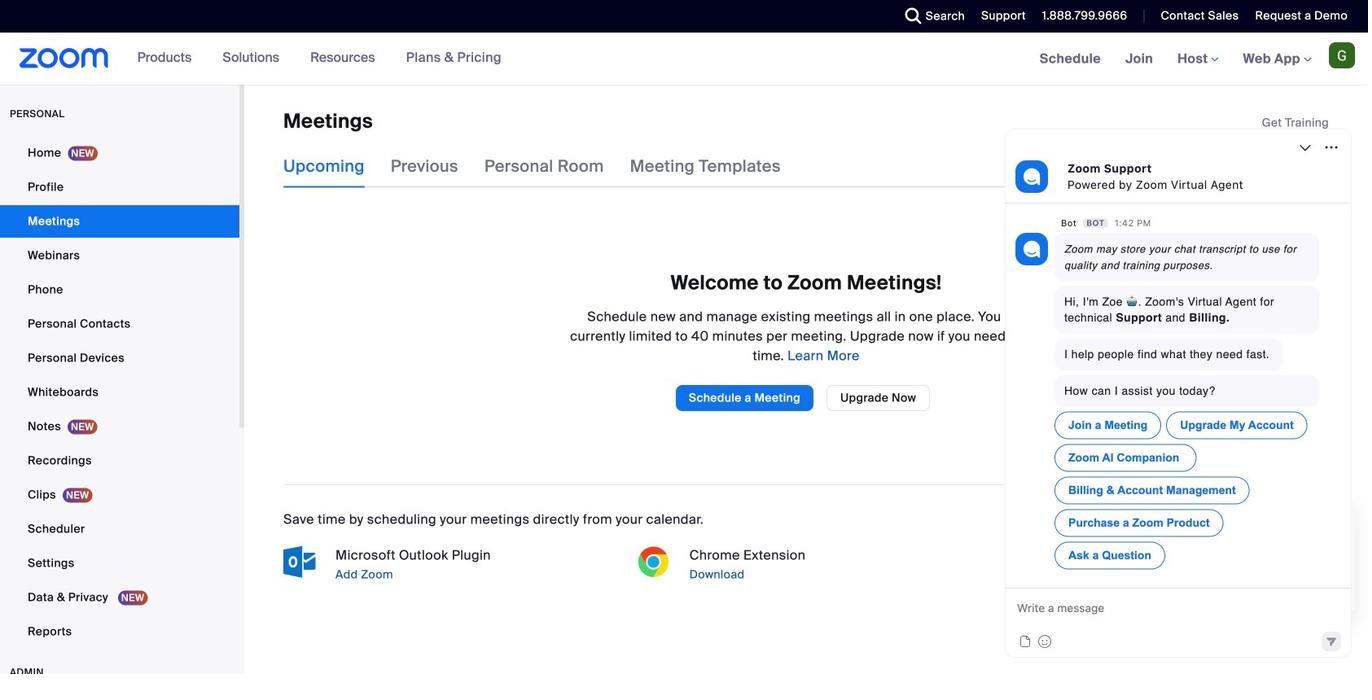 Task type: vqa. For each thing, say whether or not it's contained in the screenshot.
meetings navigation
yes



Task type: locate. For each thing, give the bounding box(es) containing it.
profile picture image
[[1329, 42, 1355, 68]]

application
[[1262, 115, 1329, 131]]

tabs of meeting tab list
[[283, 145, 807, 188]]

product information navigation
[[125, 33, 514, 85]]

zoom logo image
[[20, 48, 109, 68]]

banner
[[0, 33, 1369, 86]]

personal menu menu
[[0, 137, 239, 650]]



Task type: describe. For each thing, give the bounding box(es) containing it.
meetings navigation
[[1028, 33, 1369, 86]]



